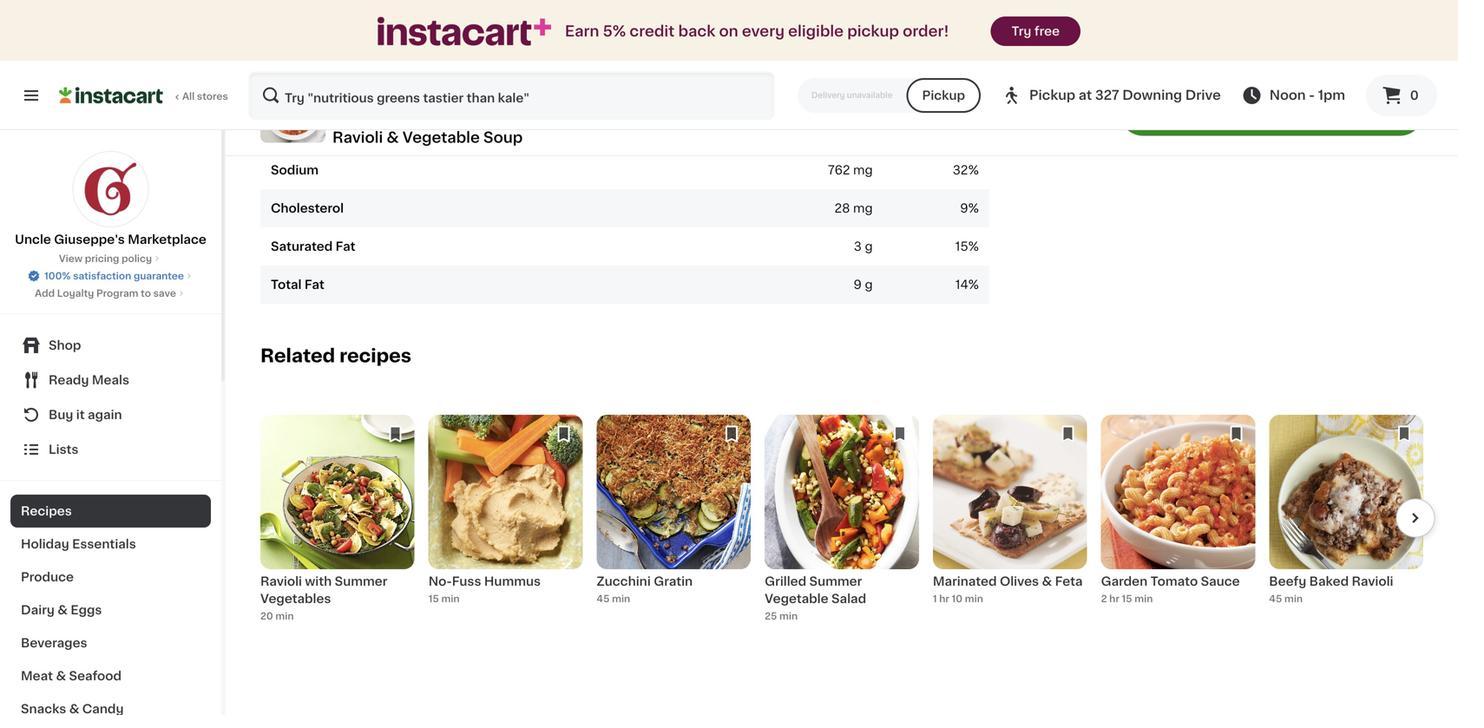 Task type: locate. For each thing, give the bounding box(es) containing it.
15 min
[[429, 594, 460, 604]]

45 for zucchini gratin
[[597, 594, 610, 604]]

2 22 % from the top
[[953, 126, 979, 138]]

45 min down beefy
[[1269, 594, 1303, 604]]

0 vertical spatial 22
[[953, 88, 968, 100]]

pickup at 327 downing drive
[[1030, 89, 1221, 102]]

recipe card group containing ravioli with summer vegetables
[[260, 415, 415, 629]]

summer up salad at the bottom of page
[[809, 575, 862, 588]]

1 vertical spatial 22 %
[[953, 126, 979, 138]]

22 % for mg
[[953, 126, 979, 138]]

1 horizontal spatial pickup
[[1030, 89, 1076, 102]]

3 g
[[854, 241, 873, 253]]

pickup for pickup
[[922, 89, 965, 102]]

g down "3 g" at the right
[[865, 279, 873, 291]]

3 % from the top
[[968, 126, 979, 138]]

recipes link
[[10, 495, 211, 528]]

0 horizontal spatial pickup
[[922, 89, 965, 102]]

g right 11
[[865, 88, 873, 100]]

drive
[[1186, 89, 1221, 102]]

tomato
[[1151, 575, 1198, 588]]

feta
[[1055, 575, 1083, 588]]

beefy baked ravioli
[[1269, 575, 1394, 588]]

min down 'garden'
[[1135, 594, 1153, 604]]

3 g from the top
[[865, 279, 873, 291]]

2 iu
[[850, 11, 873, 24]]

pickup down 16
[[922, 89, 965, 102]]

summer right the with
[[335, 575, 388, 588]]

22 % up 32 %
[[953, 126, 979, 138]]

min right 25
[[780, 612, 798, 621]]

1 vertical spatial vegetable
[[765, 593, 829, 605]]

min
[[441, 594, 460, 604], [1135, 594, 1153, 604], [612, 594, 630, 604], [965, 594, 983, 604], [1285, 594, 1303, 604], [275, 612, 294, 621], [780, 612, 798, 621]]

& for vegetable
[[387, 130, 399, 145]]

zucchini
[[597, 575, 651, 588]]

0 horizontal spatial 45
[[597, 594, 610, 604]]

1 recipe card group from the left
[[260, 415, 415, 629]]

ready
[[49, 374, 89, 386]]

grilled
[[765, 575, 807, 588]]

ravioli
[[332, 130, 383, 145], [260, 575, 302, 588], [1352, 575, 1394, 588]]

0 vertical spatial to
[[1316, 105, 1333, 120]]

1 horizontal spatial vegetable
[[765, 593, 829, 605]]

1 horizontal spatial hr
[[1110, 594, 1120, 604]]

holiday essentials
[[21, 538, 136, 550]]

ravioli for ravioli & vegetable soup
[[332, 130, 383, 145]]

15 up "14"
[[955, 241, 968, 253]]

2 left iu
[[850, 11, 857, 24]]

stores
[[197, 92, 228, 101]]

add 8 ingredients to cart
[[1175, 105, 1368, 120]]

1 vertical spatial fat
[[305, 279, 324, 291]]

0 horizontal spatial ravioli
[[260, 575, 302, 588]]

satisfaction
[[73, 271, 131, 281]]

6 % from the top
[[968, 241, 979, 253]]

ingredients
[[1224, 105, 1313, 120]]

5 recipe card group from the left
[[933, 415, 1087, 629]]

& for seafood
[[56, 670, 66, 682]]

hr for marinated
[[939, 594, 950, 604]]

% up 32 %
[[968, 126, 979, 138]]

ravioli for ravioli with summer vegetables
[[260, 575, 302, 588]]

1 hr from the left
[[1110, 594, 1120, 604]]

2 horizontal spatial 15
[[1122, 594, 1132, 604]]

% up 15 %
[[968, 202, 979, 215]]

min down no-
[[441, 594, 460, 604]]

22 % for g
[[953, 88, 979, 100]]

instacart logo image
[[59, 85, 163, 106]]

1 horizontal spatial 15
[[955, 241, 968, 253]]

1 mg from the top
[[853, 50, 873, 62]]

45 for beefy baked ravioli
[[1269, 594, 1282, 604]]

to down 1pm
[[1316, 105, 1333, 120]]

0 horizontal spatial hr
[[939, 594, 950, 604]]

1 vertical spatial g
[[865, 241, 873, 253]]

vegetable left the soup
[[403, 130, 480, 145]]

1 vertical spatial add
[[35, 289, 55, 298]]

instacart plus icon image
[[378, 17, 551, 46]]

add for add 8 ingredients to cart
[[1175, 105, 1207, 120]]

2 hr from the left
[[939, 594, 950, 604]]

0 vertical spatial fat
[[336, 241, 355, 253]]

15 down 'garden'
[[1122, 594, 1132, 604]]

% for 762 mg
[[968, 164, 979, 176]]

0 horizontal spatial fat
[[305, 279, 324, 291]]

vegetable
[[403, 130, 480, 145], [765, 593, 829, 605]]

pickup inside popup button
[[1030, 89, 1076, 102]]

45 down beefy
[[1269, 594, 1282, 604]]

1 % from the top
[[968, 50, 979, 62]]

2 22 from the top
[[953, 126, 968, 138]]

4 mg from the top
[[853, 202, 873, 215]]

4 % from the top
[[968, 164, 979, 176]]

45 down zucchini
[[597, 594, 610, 604]]

% for 763 mg
[[968, 126, 979, 138]]

2 vertical spatial g
[[865, 279, 873, 291]]

g right 3
[[865, 241, 873, 253]]

iu
[[860, 11, 873, 24]]

0 horizontal spatial vegetable
[[403, 130, 480, 145]]

0 horizontal spatial 45 min
[[597, 594, 630, 604]]

fat right 'total'
[[305, 279, 324, 291]]

cart
[[1336, 105, 1368, 120]]

1 horizontal spatial ravioli
[[332, 130, 383, 145]]

1 vertical spatial to
[[141, 289, 151, 298]]

recipe card group containing marinated olives & feta
[[933, 415, 1087, 629]]

45 min down zucchini
[[597, 594, 630, 604]]

0 horizontal spatial summer
[[335, 575, 388, 588]]

1 vertical spatial 2
[[1101, 594, 1107, 604]]

mg for 763 mg
[[853, 126, 873, 138]]

1 horizontal spatial summer
[[809, 575, 862, 588]]

holiday
[[21, 538, 69, 550]]

mg right 762
[[853, 164, 873, 176]]

min down beefy
[[1285, 594, 1303, 604]]

2 45 from the left
[[1269, 594, 1282, 604]]

32
[[953, 164, 968, 176]]

to inside button
[[1316, 105, 1333, 120]]

100%
[[44, 271, 71, 281]]

recipe card group containing garden tomato sauce
[[1101, 415, 1255, 629]]

5 % from the top
[[968, 202, 979, 215]]

policy
[[122, 254, 152, 263]]

pickup button
[[907, 78, 981, 113]]

2 for 2 iu
[[850, 11, 857, 24]]

1 horizontal spatial 9
[[960, 202, 968, 215]]

vegetable inside grilled summer vegetable salad
[[765, 593, 829, 605]]

1
[[933, 594, 937, 604]]

327
[[1095, 89, 1119, 102]]

all
[[182, 92, 195, 101]]

15 %
[[955, 241, 979, 253]]

min down zucchini
[[612, 594, 630, 604]]

it
[[76, 409, 85, 421]]

noon - 1pm link
[[1242, 85, 1345, 106]]

22 % down 16 %
[[953, 88, 979, 100]]

ravioli inside ravioli with summer vegetables
[[260, 575, 302, 588]]

22 down 16
[[953, 88, 968, 100]]

vegetable for &
[[403, 130, 480, 145]]

2 recipe card group from the left
[[429, 415, 583, 629]]

% for 9 g
[[968, 279, 979, 291]]

min for grilled summer vegetable salad
[[780, 612, 798, 621]]

shop link
[[10, 328, 211, 363]]

beverages
[[21, 637, 87, 649]]

0 horizontal spatial 2
[[850, 11, 857, 24]]

% down 15 %
[[968, 279, 979, 291]]

1 horizontal spatial add
[[1175, 105, 1207, 120]]

2 summer from the left
[[809, 575, 862, 588]]

to for ingredients
[[1316, 105, 1333, 120]]

summer inside ravioli with summer vegetables
[[335, 575, 388, 588]]

% down 9 %
[[968, 241, 979, 253]]

pickup
[[847, 24, 899, 39]]

1 horizontal spatial 45
[[1269, 594, 1282, 604]]

2 mg from the top
[[853, 126, 873, 138]]

every
[[742, 24, 785, 39]]

noon
[[1270, 89, 1306, 102]]

seafood
[[69, 670, 122, 682]]

3 mg from the top
[[853, 164, 873, 176]]

45
[[597, 594, 610, 604], [1269, 594, 1282, 604]]

pickup left 'at' on the top right
[[1030, 89, 1076, 102]]

0 horizontal spatial add
[[35, 289, 55, 298]]

fat for saturated fat
[[336, 241, 355, 253]]

% up 9 %
[[968, 164, 979, 176]]

3 recipe card group from the left
[[597, 415, 751, 629]]

2 g from the top
[[865, 241, 873, 253]]

buy
[[49, 409, 73, 421]]

% for 3 g
[[968, 241, 979, 253]]

22 for 763 mg
[[953, 126, 968, 138]]

2 % from the top
[[968, 88, 979, 100]]

22 up 32
[[953, 126, 968, 138]]

1 horizontal spatial fat
[[336, 241, 355, 253]]

vegetable down grilled
[[765, 593, 829, 605]]

ready meals
[[49, 374, 129, 386]]

1 vertical spatial 9
[[854, 279, 862, 291]]

guarantee
[[134, 271, 184, 281]]

pricing
[[85, 254, 119, 263]]

g for 9 g
[[865, 279, 873, 291]]

1 horizontal spatial 45 min
[[1269, 594, 1303, 604]]

protein
[[271, 88, 316, 100]]

1 summer from the left
[[335, 575, 388, 588]]

mg right 28 on the top of page
[[853, 202, 873, 215]]

0 horizontal spatial to
[[141, 289, 151, 298]]

recipe card group
[[260, 415, 415, 629], [429, 415, 583, 629], [597, 415, 751, 629], [765, 415, 919, 629], [933, 415, 1087, 629], [1101, 415, 1255, 629], [1269, 415, 1424, 629]]

min for no-fuss hummus
[[441, 594, 460, 604]]

mg right 160
[[853, 50, 873, 62]]

% up "pickup" button
[[968, 50, 979, 62]]

15
[[955, 241, 968, 253], [429, 594, 439, 604], [1122, 594, 1132, 604]]

9 down 3
[[854, 279, 862, 291]]

0 button
[[1366, 75, 1437, 116]]

1 hr 10 min
[[933, 594, 983, 604]]

hr for garden
[[1110, 594, 1120, 604]]

2 hr 15 min
[[1101, 594, 1153, 604]]

uncle giuseppe's marketplace
[[15, 234, 206, 246]]

2 inside recipe card group
[[1101, 594, 1107, 604]]

15 for 15 %
[[955, 241, 968, 253]]

15 down no-
[[429, 594, 439, 604]]

763
[[828, 126, 850, 138]]

pickup inside button
[[922, 89, 965, 102]]

hr down 'garden'
[[1110, 594, 1120, 604]]

add down drive
[[1175, 105, 1207, 120]]

6 recipe card group from the left
[[1101, 415, 1255, 629]]

1 45 min from the left
[[597, 594, 630, 604]]

to left save
[[141, 289, 151, 298]]

recipe card group containing no-fuss hummus
[[429, 415, 583, 629]]

hr right 1
[[939, 594, 950, 604]]

7 recipe card group from the left
[[1269, 415, 1424, 629]]

add down 100%
[[35, 289, 55, 298]]

45 min for beefy baked ravioli
[[1269, 594, 1303, 604]]

0 vertical spatial 2
[[850, 11, 857, 24]]

0 horizontal spatial 9
[[854, 279, 862, 291]]

0 vertical spatial 22 %
[[953, 88, 979, 100]]

763 mg
[[828, 126, 873, 138]]

sauce
[[1201, 575, 1240, 588]]

1 horizontal spatial 2
[[1101, 594, 1107, 604]]

1 45 from the left
[[597, 594, 610, 604]]

1 horizontal spatial to
[[1316, 105, 1333, 120]]

0 horizontal spatial 15
[[429, 594, 439, 604]]

7 % from the top
[[968, 279, 979, 291]]

calcium
[[271, 50, 323, 62]]

None search field
[[248, 71, 775, 120]]

1 22 from the top
[[953, 88, 968, 100]]

1 22 % from the top
[[953, 88, 979, 100]]

2 down 'garden'
[[1101, 594, 1107, 604]]

min right 10
[[965, 594, 983, 604]]

summer inside grilled summer vegetable salad
[[809, 575, 862, 588]]

min right 20
[[275, 612, 294, 621]]

-
[[1309, 89, 1315, 102]]

add loyalty program to save link
[[35, 286, 187, 300]]

4 recipe card group from the left
[[765, 415, 919, 629]]

ravioli & vegetable soup
[[332, 130, 523, 145]]

to
[[1316, 105, 1333, 120], [141, 289, 151, 298]]

% down 16 %
[[968, 88, 979, 100]]

mg right 763
[[853, 126, 873, 138]]

add inside button
[[1175, 105, 1207, 120]]

0 vertical spatial 9
[[960, 202, 968, 215]]

vegetables
[[260, 593, 331, 605]]

0 vertical spatial add
[[1175, 105, 1207, 120]]

dairy
[[21, 604, 55, 616]]

762
[[828, 164, 850, 176]]

0 vertical spatial vegetable
[[403, 130, 480, 145]]

earn 5% credit back on every eligible pickup order!
[[565, 24, 949, 39]]

fat right the saturated
[[336, 241, 355, 253]]

dairy & eggs
[[21, 604, 102, 616]]

9 down 32 %
[[960, 202, 968, 215]]

save
[[153, 289, 176, 298]]

Search field
[[250, 73, 773, 118]]

% for 28 mg
[[968, 202, 979, 215]]

2 45 min from the left
[[1269, 594, 1303, 604]]

1 g from the top
[[865, 88, 873, 100]]

0 vertical spatial g
[[865, 88, 873, 100]]

mg
[[853, 50, 873, 62], [853, 126, 873, 138], [853, 164, 873, 176], [853, 202, 873, 215]]

olives
[[1000, 575, 1039, 588]]

100% satisfaction guarantee button
[[27, 266, 194, 283]]

1 vertical spatial 22
[[953, 126, 968, 138]]

16
[[955, 50, 968, 62]]



Task type: describe. For each thing, give the bounding box(es) containing it.
16 %
[[955, 50, 979, 62]]

buy it again link
[[10, 398, 211, 432]]

meat & seafood link
[[10, 660, 211, 693]]

160 mg
[[829, 50, 873, 62]]

holiday essentials link
[[10, 528, 211, 561]]

view pricing policy
[[59, 254, 152, 263]]

soup
[[483, 130, 523, 145]]

160
[[829, 50, 850, 62]]

ravioli with summer vegetables
[[260, 575, 388, 605]]

free
[[1035, 25, 1060, 37]]

28
[[835, 202, 850, 215]]

mg for 28 mg
[[853, 202, 873, 215]]

pickup for pickup at 327 downing drive
[[1030, 89, 1076, 102]]

% for 11 g
[[968, 88, 979, 100]]

add for add loyalty program to save
[[35, 289, 55, 298]]

11
[[852, 88, 862, 100]]

uncle giuseppe's marketplace link
[[15, 151, 206, 248]]

dairy & eggs link
[[10, 594, 211, 627]]

add loyalty program to save
[[35, 289, 176, 298]]

sodium
[[271, 164, 319, 176]]

fat for total fat
[[305, 279, 324, 291]]

add 8 ingredients to cart button
[[1120, 89, 1424, 136]]

mg for 762 mg
[[853, 164, 873, 176]]

ready meals button
[[10, 363, 211, 398]]

garden
[[1101, 575, 1148, 588]]

% for 160 mg
[[968, 50, 979, 62]]

min for ravioli with summer vegetables
[[275, 612, 294, 621]]

20 min
[[260, 612, 294, 621]]

uncle giuseppe's marketplace logo image
[[72, 151, 149, 227]]

cholesterol
[[271, 202, 344, 215]]

at
[[1079, 89, 1092, 102]]

downing
[[1123, 89, 1182, 102]]

g for 3 g
[[865, 241, 873, 253]]

noon - 1pm
[[1270, 89, 1345, 102]]

program
[[96, 289, 138, 298]]

min for zucchini gratin
[[612, 594, 630, 604]]

vegetable for summer
[[765, 593, 829, 605]]

view
[[59, 254, 83, 263]]

grilled summer vegetable salad
[[765, 575, 866, 605]]

lists
[[49, 444, 79, 456]]

3
[[854, 241, 862, 253]]

25
[[765, 612, 777, 621]]

loyalty
[[57, 289, 94, 298]]

762 mg
[[828, 164, 873, 176]]

baked
[[1310, 575, 1349, 588]]

meat & seafood
[[21, 670, 122, 682]]

9 %
[[960, 202, 979, 215]]

28 mg
[[835, 202, 873, 215]]

min for beefy baked ravioli
[[1285, 594, 1303, 604]]

again
[[88, 409, 122, 421]]

marinated
[[933, 575, 997, 588]]

saturated fat
[[271, 241, 355, 253]]

service type group
[[798, 78, 981, 113]]

uncle
[[15, 234, 51, 246]]

9 for 9 %
[[960, 202, 968, 215]]

eligible
[[788, 24, 844, 39]]

total fat
[[271, 279, 324, 291]]

0
[[1410, 89, 1419, 102]]

try
[[1012, 25, 1032, 37]]

recipe card group containing beefy baked ravioli
[[1269, 415, 1424, 629]]

giuseppe's
[[54, 234, 125, 246]]

2 for 2 hr 15 min
[[1101, 594, 1107, 604]]

2 horizontal spatial ravioli
[[1352, 575, 1394, 588]]

credit
[[630, 24, 675, 39]]

recipes
[[21, 505, 72, 517]]

all stores
[[182, 92, 228, 101]]

32 %
[[953, 164, 979, 176]]

item carousel region
[[247, 408, 1437, 636]]

shop
[[49, 339, 81, 352]]

related
[[260, 347, 335, 365]]

with
[[305, 575, 332, 588]]

45 min for zucchini gratin
[[597, 594, 630, 604]]

9 for 9 g
[[854, 279, 862, 291]]

to for program
[[141, 289, 151, 298]]

8
[[1210, 105, 1220, 120]]

marinated olives & feta
[[933, 575, 1083, 588]]

no-
[[429, 575, 452, 588]]

essentials
[[72, 538, 136, 550]]

hummus
[[484, 575, 541, 588]]

order!
[[903, 24, 949, 39]]

& for eggs
[[58, 604, 68, 616]]

& inside recipe card group
[[1042, 575, 1052, 588]]

recipe card group containing grilled summer vegetable salad
[[765, 415, 919, 629]]

beefy
[[1269, 575, 1307, 588]]

garden tomato sauce
[[1101, 575, 1240, 588]]

no-fuss hummus
[[429, 575, 541, 588]]

try free
[[1012, 25, 1060, 37]]

produce
[[21, 571, 74, 583]]

recipe card group containing zucchini gratin
[[597, 415, 751, 629]]

15 for 15 min
[[429, 594, 439, 604]]

earn
[[565, 24, 599, 39]]

g for 11 g
[[865, 88, 873, 100]]

14
[[956, 279, 968, 291]]

all stores link
[[59, 71, 229, 120]]

meat
[[21, 670, 53, 682]]

mg for 160 mg
[[853, 50, 873, 62]]

on
[[719, 24, 738, 39]]

produce link
[[10, 561, 211, 594]]

marketplace
[[128, 234, 206, 246]]

22 for 11 g
[[953, 88, 968, 100]]



Task type: vqa. For each thing, say whether or not it's contained in the screenshot.


